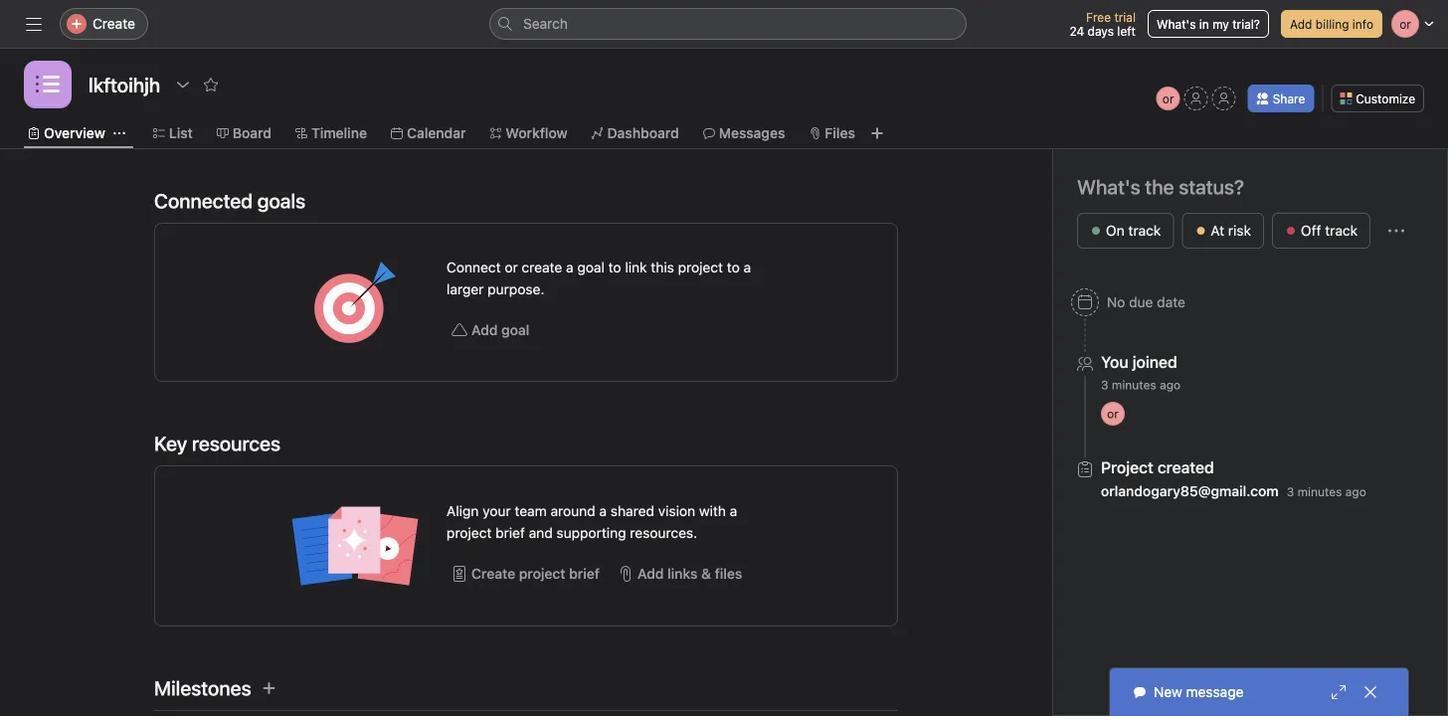 Task type: vqa. For each thing, say whether or not it's contained in the screenshot.
links
yes



Task type: locate. For each thing, give the bounding box(es) containing it.
1 vertical spatial 3
[[1287, 485, 1294, 499]]

1 horizontal spatial minutes
[[1297, 485, 1342, 499]]

1 horizontal spatial to
[[727, 259, 740, 275]]

days
[[1088, 24, 1114, 38]]

add left links at the bottom of the page
[[637, 565, 664, 582]]

what's in my trial?
[[1157, 17, 1260, 31]]

ago
[[1160, 378, 1181, 392], [1345, 485, 1366, 499]]

add inside button
[[471, 322, 498, 338]]

joined
[[1132, 353, 1177, 371]]

0 vertical spatial create
[[92, 15, 135, 32]]

1 horizontal spatial brief
[[569, 565, 600, 582]]

add links & files button
[[613, 556, 747, 592]]

project inside the align your team around a shared vision with a project brief and supporting resources.
[[447, 525, 492, 541]]

0 horizontal spatial project
[[447, 525, 492, 541]]

1 horizontal spatial goal
[[577, 259, 605, 275]]

1 horizontal spatial track
[[1325, 222, 1358, 239]]

files link
[[809, 122, 855, 144]]

brief down supporting
[[569, 565, 600, 582]]

3 for joined
[[1101, 378, 1108, 392]]

1 vertical spatial add
[[471, 322, 498, 338]]

1 track from the left
[[1128, 222, 1161, 239]]

minutes
[[1112, 378, 1156, 392], [1297, 485, 1342, 499]]

messages
[[719, 125, 785, 141]]

project created
[[1101, 458, 1214, 477]]

goal
[[577, 259, 605, 275], [501, 322, 529, 338]]

0 horizontal spatial or
[[505, 259, 518, 275]]

0 vertical spatial or
[[1162, 91, 1174, 105]]

search
[[523, 15, 568, 32]]

supporting
[[556, 525, 626, 541]]

3
[[1101, 378, 1108, 392], [1287, 485, 1294, 499]]

0 horizontal spatial minutes
[[1112, 378, 1156, 392]]

ago for orlandogary85@gmail.com
[[1345, 485, 1366, 499]]

what's for what's the status?
[[1077, 175, 1140, 198]]

close image
[[1362, 684, 1378, 700]]

create down your
[[471, 565, 515, 582]]

or down you joined 3 minutes ago
[[1107, 407, 1119, 421]]

0 vertical spatial ago
[[1160, 378, 1181, 392]]

create inside dropdown button
[[92, 15, 135, 32]]

what's up the on
[[1077, 175, 1140, 198]]

2 horizontal spatial project
[[678, 259, 723, 275]]

calendar
[[407, 125, 466, 141]]

orlandogary85@gmail.com link
[[1101, 483, 1279, 499]]

project right this
[[678, 259, 723, 275]]

None text field
[[84, 67, 165, 102]]

1 horizontal spatial what's
[[1157, 17, 1196, 31]]

2 horizontal spatial add
[[1290, 17, 1312, 31]]

0 vertical spatial brief
[[495, 525, 525, 541]]

to right this
[[727, 259, 740, 275]]

minutes for joined
[[1112, 378, 1156, 392]]

1 vertical spatial ago
[[1345, 485, 1366, 499]]

a
[[566, 259, 573, 275], [743, 259, 751, 275], [599, 503, 607, 519], [730, 503, 737, 519]]

track right the on
[[1128, 222, 1161, 239]]

0 horizontal spatial brief
[[495, 525, 525, 541]]

what's
[[1157, 17, 1196, 31], [1077, 175, 1140, 198]]

timeline
[[311, 125, 367, 141]]

project down and
[[519, 565, 565, 582]]

create project brief button
[[447, 556, 605, 592]]

track right off
[[1325, 222, 1358, 239]]

1 horizontal spatial add
[[637, 565, 664, 582]]

board link
[[217, 122, 272, 144]]

what's in my trial? button
[[1148, 10, 1269, 38]]

0 horizontal spatial create
[[92, 15, 135, 32]]

project inside connect or create a goal to link this project to a larger purpose.
[[678, 259, 723, 275]]

0 horizontal spatial 3
[[1101, 378, 1108, 392]]

add
[[1290, 17, 1312, 31], [471, 322, 498, 338], [637, 565, 664, 582]]

0 vertical spatial project
[[678, 259, 723, 275]]

1 horizontal spatial create
[[471, 565, 515, 582]]

orlandogary85@gmail.com
[[1101, 483, 1279, 499]]

what's inside button
[[1157, 17, 1196, 31]]

to left the link
[[608, 259, 621, 275]]

track for on track
[[1128, 222, 1161, 239]]

brief inside the align your team around a shared vision with a project brief and supporting resources.
[[495, 525, 525, 541]]

track inside 'button'
[[1128, 222, 1161, 239]]

trial
[[1114, 10, 1136, 24]]

minutes inside project created orlandogary85@gmail.com 3 minutes ago
[[1297, 485, 1342, 499]]

0 vertical spatial minutes
[[1112, 378, 1156, 392]]

dashboard
[[607, 125, 679, 141]]

trial?
[[1232, 17, 1260, 31]]

1 horizontal spatial 3
[[1287, 485, 1294, 499]]

on track button
[[1077, 213, 1174, 249]]

brief down your
[[495, 525, 525, 541]]

add inside 'dropdown button'
[[637, 565, 664, 582]]

1 vertical spatial brief
[[569, 565, 600, 582]]

track inside "button"
[[1325, 222, 1358, 239]]

on track
[[1106, 222, 1161, 239]]

track
[[1128, 222, 1161, 239], [1325, 222, 1358, 239]]

or
[[1162, 91, 1174, 105], [505, 259, 518, 275], [1107, 407, 1119, 421]]

goal left the link
[[577, 259, 605, 275]]

1 vertical spatial or
[[505, 259, 518, 275]]

0 horizontal spatial to
[[608, 259, 621, 275]]

create right expand sidebar icon
[[92, 15, 135, 32]]

0 horizontal spatial add
[[471, 322, 498, 338]]

larger
[[447, 281, 484, 297]]

1 horizontal spatial or
[[1107, 407, 1119, 421]]

vision
[[658, 503, 695, 519]]

0 vertical spatial goal
[[577, 259, 605, 275]]

more actions image
[[1388, 223, 1404, 239]]

ago inside project created orlandogary85@gmail.com 3 minutes ago
[[1345, 485, 1366, 499]]

project
[[678, 259, 723, 275], [447, 525, 492, 541], [519, 565, 565, 582]]

expand new message image
[[1331, 684, 1347, 700]]

or inside connect or create a goal to link this project to a larger purpose.
[[505, 259, 518, 275]]

create project brief
[[471, 565, 600, 582]]

1 vertical spatial goal
[[501, 322, 529, 338]]

1 horizontal spatial project
[[519, 565, 565, 582]]

off
[[1301, 222, 1321, 239]]

2 track from the left
[[1325, 222, 1358, 239]]

0 vertical spatial 3
[[1101, 378, 1108, 392]]

2 vertical spatial add
[[637, 565, 664, 582]]

3 inside project created orlandogary85@gmail.com 3 minutes ago
[[1287, 485, 1294, 499]]

create
[[92, 15, 135, 32], [471, 565, 515, 582]]

0 horizontal spatial track
[[1128, 222, 1161, 239]]

1 horizontal spatial ago
[[1345, 485, 1366, 499]]

connected goals
[[154, 189, 305, 212]]

add down the larger on the left top
[[471, 322, 498, 338]]

0 horizontal spatial goal
[[501, 322, 529, 338]]

on
[[1106, 222, 1124, 239]]

expand sidebar image
[[26, 16, 42, 32]]

2 to from the left
[[727, 259, 740, 275]]

ago inside you joined 3 minutes ago
[[1160, 378, 1181, 392]]

0 horizontal spatial ago
[[1160, 378, 1181, 392]]

the status?
[[1145, 175, 1244, 198]]

brief
[[495, 525, 525, 541], [569, 565, 600, 582]]

or down what's in my trial?
[[1162, 91, 1174, 105]]

customize
[[1356, 91, 1415, 105]]

what's left in
[[1157, 17, 1196, 31]]

add inside "button"
[[1290, 17, 1312, 31]]

a right this
[[743, 259, 751, 275]]

1 vertical spatial project
[[447, 525, 492, 541]]

add for add billing info
[[1290, 17, 1312, 31]]

2 horizontal spatial or
[[1162, 91, 1174, 105]]

new message
[[1154, 684, 1244, 700]]

billing
[[1316, 17, 1349, 31]]

1 vertical spatial minutes
[[1297, 485, 1342, 499]]

track for off track
[[1325, 222, 1358, 239]]

1 vertical spatial create
[[471, 565, 515, 582]]

off track button
[[1272, 213, 1371, 249]]

at
[[1211, 222, 1224, 239]]

add goal button
[[447, 312, 534, 348]]

3 inside you joined 3 minutes ago
[[1101, 378, 1108, 392]]

create inside button
[[471, 565, 515, 582]]

add left billing
[[1290, 17, 1312, 31]]

your
[[483, 503, 511, 519]]

1 vertical spatial what's
[[1077, 175, 1140, 198]]

ago for joined
[[1160, 378, 1181, 392]]

0 vertical spatial add
[[1290, 17, 1312, 31]]

list link
[[153, 122, 193, 144]]

add links & files
[[637, 565, 742, 582]]

add billing info
[[1290, 17, 1373, 31]]

no due date button
[[1062, 284, 1194, 320]]

goal down purpose.
[[501, 322, 529, 338]]

24
[[1070, 24, 1084, 38]]

shared
[[610, 503, 654, 519]]

add to starred image
[[203, 77, 219, 92]]

2 vertical spatial project
[[519, 565, 565, 582]]

minutes inside you joined 3 minutes ago
[[1112, 378, 1156, 392]]

0 horizontal spatial what's
[[1077, 175, 1140, 198]]

or up purpose.
[[505, 259, 518, 275]]

project down align
[[447, 525, 492, 541]]

goal inside connect or create a goal to link this project to a larger purpose.
[[577, 259, 605, 275]]

left
[[1117, 24, 1136, 38]]

0 vertical spatial what's
[[1157, 17, 1196, 31]]

align
[[447, 503, 479, 519]]

you joined button
[[1101, 352, 1181, 372]]

add for add links & files
[[637, 565, 664, 582]]



Task type: describe. For each thing, give the bounding box(es) containing it.
free trial 24 days left
[[1070, 10, 1136, 38]]

tab actions image
[[113, 127, 125, 139]]

a right the with
[[730, 503, 737, 519]]

search button
[[489, 8, 967, 40]]

overview link
[[28, 122, 105, 144]]

goal inside button
[[501, 322, 529, 338]]

in
[[1199, 17, 1209, 31]]

team
[[515, 503, 547, 519]]

board
[[233, 125, 272, 141]]

or inside button
[[1162, 91, 1174, 105]]

connect or create a goal to link this project to a larger purpose.
[[447, 259, 751, 297]]

timeline link
[[295, 122, 367, 144]]

list
[[169, 125, 193, 141]]

what's the status?
[[1077, 175, 1244, 198]]

or button
[[1156, 87, 1180, 110]]

messages link
[[703, 122, 785, 144]]

workflow link
[[490, 122, 567, 144]]

project inside button
[[519, 565, 565, 582]]

create for create
[[92, 15, 135, 32]]

no
[[1107, 294, 1125, 310]]

milestones
[[154, 676, 251, 700]]

you joined 3 minutes ago
[[1101, 353, 1181, 392]]

around
[[550, 503, 595, 519]]

share button
[[1248, 85, 1314, 112]]

purpose.
[[487, 281, 544, 297]]

&
[[701, 565, 711, 582]]

risk
[[1228, 222, 1251, 239]]

overview
[[44, 125, 105, 141]]

connect
[[447, 259, 501, 275]]

add milestone image
[[261, 680, 277, 696]]

no due date
[[1107, 294, 1185, 310]]

share
[[1273, 91, 1305, 105]]

info
[[1352, 17, 1373, 31]]

show options image
[[175, 77, 191, 92]]

link
[[625, 259, 647, 275]]

you
[[1101, 353, 1128, 371]]

align your team around a shared vision with a project brief and supporting resources.
[[447, 503, 737, 541]]

a right the 'create'
[[566, 259, 573, 275]]

3 for orlandogary85@gmail.com
[[1287, 485, 1294, 499]]

due
[[1129, 294, 1153, 310]]

project created orlandogary85@gmail.com 3 minutes ago
[[1101, 458, 1366, 499]]

add goal
[[471, 322, 529, 338]]

this
[[651, 259, 674, 275]]

create
[[522, 259, 562, 275]]

resources.
[[630, 525, 697, 541]]

add for add goal
[[471, 322, 498, 338]]

and
[[529, 525, 553, 541]]

at risk button
[[1182, 213, 1264, 249]]

what's for what's in my trial?
[[1157, 17, 1196, 31]]

add tab image
[[869, 125, 885, 141]]

1 to from the left
[[608, 259, 621, 275]]

create button
[[60, 8, 148, 40]]

customize button
[[1331, 85, 1424, 112]]

off track
[[1301, 222, 1358, 239]]

my
[[1212, 17, 1229, 31]]

brief inside button
[[569, 565, 600, 582]]

date
[[1157, 294, 1185, 310]]

files
[[715, 565, 742, 582]]

key resources
[[154, 432, 281, 455]]

links
[[667, 565, 698, 582]]

search list box
[[489, 8, 967, 40]]

add billing info button
[[1281, 10, 1382, 38]]

list image
[[36, 73, 60, 96]]

dashboard link
[[591, 122, 679, 144]]

create for create project brief
[[471, 565, 515, 582]]

at risk
[[1211, 222, 1251, 239]]

free
[[1086, 10, 1111, 24]]

workflow
[[506, 125, 567, 141]]

2 vertical spatial or
[[1107, 407, 1119, 421]]

with
[[699, 503, 726, 519]]

calendar link
[[391, 122, 466, 144]]

files
[[825, 125, 855, 141]]

minutes for orlandogary85@gmail.com
[[1297, 485, 1342, 499]]

a up supporting
[[599, 503, 607, 519]]



